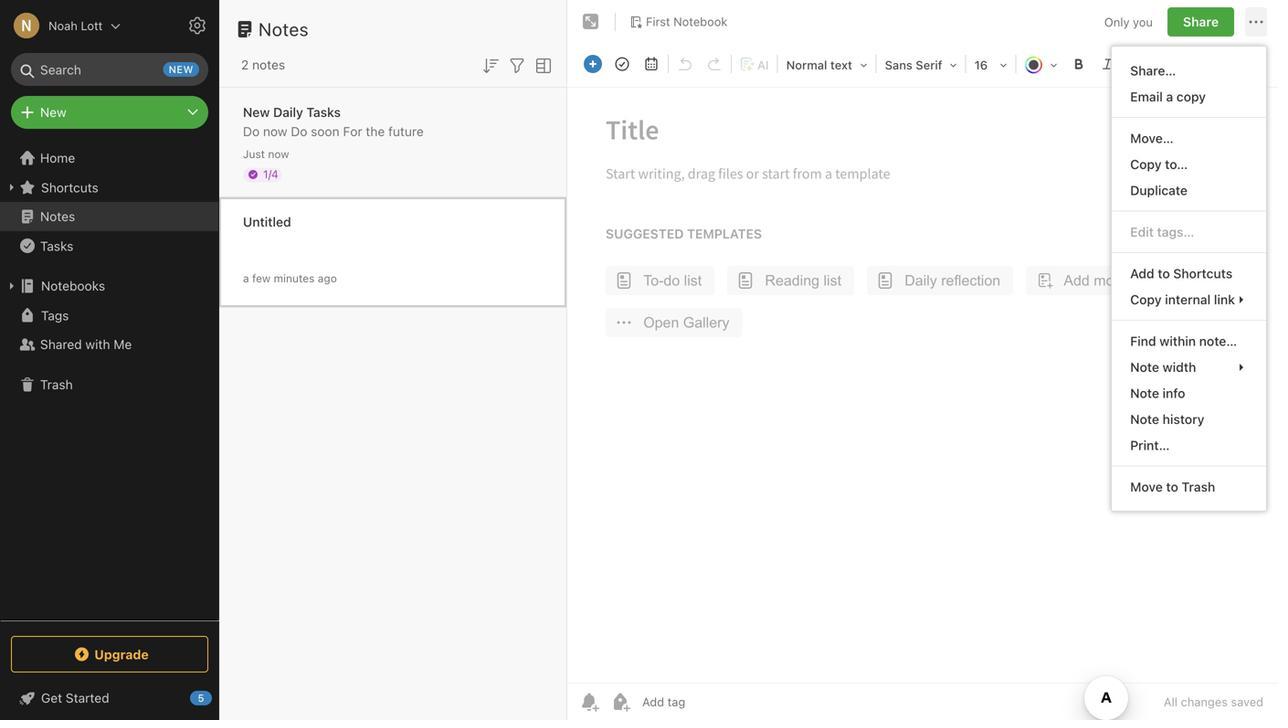 Task type: describe. For each thing, give the bounding box(es) containing it.
note info
[[1130, 386, 1186, 401]]

move
[[1130, 479, 1163, 494]]

1 do from the left
[[243, 124, 260, 139]]

new for new
[[40, 105, 67, 120]]

to for move
[[1166, 479, 1179, 494]]

with
[[85, 337, 110, 352]]

notes inside note list element
[[259, 18, 309, 40]]

ago
[[318, 272, 337, 285]]

copy for copy internal link
[[1130, 292, 1162, 307]]

duplicate
[[1130, 183, 1188, 198]]

2 notes
[[241, 57, 285, 72]]

note list element
[[219, 0, 567, 720]]

task image
[[609, 51, 635, 77]]

notes inside "link"
[[40, 209, 75, 224]]

2 do from the left
[[291, 124, 307, 139]]

me
[[114, 337, 132, 352]]

Add tag field
[[641, 694, 778, 710]]

add to shortcuts
[[1130, 266, 1233, 281]]

note width
[[1130, 360, 1196, 375]]

share
[[1183, 14, 1219, 29]]

daily
[[273, 105, 303, 120]]

trash inside tree
[[40, 377, 73, 392]]

edit tags… link
[[1112, 219, 1266, 245]]

settings image
[[186, 15, 208, 37]]

shortcuts inside button
[[41, 180, 99, 195]]

add to shortcuts link
[[1112, 260, 1266, 286]]

you
[[1133, 15, 1153, 29]]

shortcuts button
[[0, 173, 218, 202]]

a few minutes ago
[[243, 272, 337, 285]]

first
[[646, 15, 670, 28]]

find
[[1130, 334, 1156, 349]]

notes link
[[0, 202, 218, 231]]

history
[[1163, 412, 1205, 427]]

minutes
[[274, 272, 315, 285]]

noah
[[48, 19, 78, 32]]

soon
[[311, 124, 340, 139]]

internal
[[1165, 292, 1211, 307]]

highlight image
[[1152, 51, 1196, 77]]

shortcuts inside 'dropdown list' menu
[[1174, 266, 1233, 281]]

print…
[[1130, 438, 1170, 453]]

Font color field
[[1018, 51, 1064, 78]]

Insert field
[[579, 51, 607, 77]]

shared with me
[[40, 337, 132, 352]]

copy to…
[[1130, 157, 1188, 172]]

now for just
[[268, 148, 289, 160]]

More actions field
[[1245, 7, 1267, 37]]

shared with me link
[[0, 330, 218, 359]]

first notebook
[[646, 15, 728, 28]]

noah lott
[[48, 19, 103, 32]]

16
[[975, 58, 988, 72]]

trash inside 'link'
[[1182, 479, 1216, 494]]

email a copy
[[1130, 89, 1206, 104]]

edit tags…
[[1130, 224, 1195, 239]]

note info link
[[1112, 380, 1266, 406]]

Sort options field
[[480, 53, 502, 77]]

underline image
[[1124, 51, 1150, 77]]

saved
[[1231, 695, 1264, 709]]

note for note width
[[1130, 360, 1159, 375]]

first notebook button
[[623, 9, 734, 35]]

new daily tasks
[[243, 105, 341, 120]]

print… link
[[1112, 432, 1266, 458]]

home link
[[0, 143, 219, 173]]

Heading level field
[[780, 51, 874, 78]]

move to trash
[[1130, 479, 1216, 494]]

calendar event image
[[639, 51, 664, 77]]

normal
[[786, 58, 827, 72]]

more actions image
[[1245, 11, 1267, 33]]

note history link
[[1112, 406, 1266, 432]]

the
[[366, 124, 385, 139]]

untitled
[[243, 214, 291, 229]]

all
[[1164, 695, 1178, 709]]

a inside note list element
[[243, 272, 249, 285]]

add
[[1130, 266, 1155, 281]]

duplicate link
[[1112, 177, 1266, 203]]

Search text field
[[24, 53, 196, 86]]

all changes saved
[[1164, 695, 1264, 709]]

to for add
[[1158, 266, 1170, 281]]

copy internal link link
[[1112, 286, 1266, 312]]

trash link
[[0, 370, 218, 399]]

to…
[[1165, 157, 1188, 172]]

notebooks link
[[0, 271, 218, 301]]



Task type: locate. For each thing, give the bounding box(es) containing it.
notes
[[252, 57, 285, 72]]

2
[[241, 57, 249, 72]]

tasks up notebooks
[[40, 238, 73, 253]]

new for new daily tasks
[[243, 105, 270, 120]]

upgrade button
[[11, 636, 208, 672]]

a left few
[[243, 272, 249, 285]]

trash down print… link
[[1182, 479, 1216, 494]]

shortcuts up copy internal link link
[[1174, 266, 1233, 281]]

new button
[[11, 96, 208, 129]]

copy
[[1177, 89, 1206, 104]]

trash down shared
[[40, 377, 73, 392]]

home
[[40, 150, 75, 165]]

2 new from the left
[[243, 105, 270, 120]]

0 horizontal spatial trash
[[40, 377, 73, 392]]

notes down "home"
[[40, 209, 75, 224]]

email a copy link
[[1112, 84, 1266, 110]]

italic image
[[1095, 51, 1121, 77]]

Account field
[[0, 7, 121, 44]]

tags
[[41, 308, 69, 323]]

new
[[40, 105, 67, 120], [243, 105, 270, 120]]

tags button
[[0, 301, 218, 330]]

2 vertical spatial note
[[1130, 412, 1159, 427]]

to inside 'link'
[[1166, 479, 1179, 494]]

3 note from the top
[[1130, 412, 1159, 427]]

shortcuts
[[41, 180, 99, 195], [1174, 266, 1233, 281]]

1 vertical spatial note
[[1130, 386, 1159, 401]]

note window element
[[567, 0, 1278, 720]]

1/4
[[263, 168, 278, 180]]

now
[[263, 124, 287, 139], [268, 148, 289, 160]]

a left copy
[[1166, 89, 1173, 104]]

1 copy from the top
[[1130, 157, 1162, 172]]

notebook
[[674, 15, 728, 28]]

Copy internal link field
[[1112, 286, 1266, 312]]

future
[[388, 124, 424, 139]]

1 horizontal spatial a
[[1166, 89, 1173, 104]]

copy
[[1130, 157, 1162, 172], [1130, 292, 1162, 307]]

expand notebooks image
[[5, 279, 19, 293]]

only
[[1105, 15, 1130, 29]]

copy internal link
[[1130, 292, 1235, 307]]

find within note…
[[1130, 334, 1237, 349]]

1 vertical spatial to
[[1166, 479, 1179, 494]]

1 new from the left
[[40, 105, 67, 120]]

link
[[1214, 292, 1235, 307]]

Note Editor text field
[[567, 88, 1278, 683]]

sans
[[885, 58, 913, 72]]

0 horizontal spatial a
[[243, 272, 249, 285]]

click to collapse image
[[212, 686, 226, 708]]

0 horizontal spatial do
[[243, 124, 260, 139]]

0 horizontal spatial notes
[[40, 209, 75, 224]]

tasks inside button
[[40, 238, 73, 253]]

few
[[252, 272, 271, 285]]

find within note… link
[[1112, 328, 1266, 354]]

1 vertical spatial tasks
[[40, 238, 73, 253]]

0 vertical spatial tasks
[[306, 105, 341, 120]]

0 horizontal spatial shortcuts
[[41, 180, 99, 195]]

tree containing home
[[0, 143, 219, 620]]

do now do soon for the future
[[243, 124, 424, 139]]

started
[[66, 690, 109, 705]]

now up 1/4
[[268, 148, 289, 160]]

get
[[41, 690, 62, 705]]

to right add
[[1158, 266, 1170, 281]]

to right 'move'
[[1166, 479, 1179, 494]]

within
[[1160, 334, 1196, 349]]

note
[[1130, 360, 1159, 375], [1130, 386, 1159, 401], [1130, 412, 1159, 427]]

copy to… link
[[1112, 151, 1266, 177]]

0 vertical spatial now
[[263, 124, 287, 139]]

1 horizontal spatial do
[[291, 124, 307, 139]]

0 horizontal spatial tasks
[[40, 238, 73, 253]]

do down new daily tasks
[[291, 124, 307, 139]]

note…
[[1199, 334, 1237, 349]]

note up print…
[[1130, 412, 1159, 427]]

tasks
[[306, 105, 341, 120], [40, 238, 73, 253]]

move…
[[1130, 131, 1174, 146]]

0 vertical spatial a
[[1166, 89, 1173, 104]]

move… link
[[1112, 125, 1266, 151]]

tasks inside note list element
[[306, 105, 341, 120]]

copy for copy to…
[[1130, 157, 1162, 172]]

copy inside field
[[1130, 292, 1162, 307]]

Font size field
[[968, 51, 1014, 78]]

edit
[[1130, 224, 1154, 239]]

add a reminder image
[[578, 691, 600, 713]]

now down 'daily'
[[263, 124, 287, 139]]

note for note info
[[1130, 386, 1159, 401]]

0 vertical spatial shortcuts
[[41, 180, 99, 195]]

0 horizontal spatial new
[[40, 105, 67, 120]]

new search field
[[24, 53, 199, 86]]

note for note history
[[1130, 412, 1159, 427]]

0 vertical spatial copy
[[1130, 157, 1162, 172]]

expand note image
[[580, 11, 602, 33]]

0 vertical spatial note
[[1130, 360, 1159, 375]]

notes up notes
[[259, 18, 309, 40]]

1 horizontal spatial trash
[[1182, 479, 1216, 494]]

share… link
[[1112, 58, 1266, 84]]

add tag image
[[609, 691, 631, 713]]

1 horizontal spatial new
[[243, 105, 270, 120]]

1 vertical spatial a
[[243, 272, 249, 285]]

only you
[[1105, 15, 1153, 29]]

1 vertical spatial now
[[268, 148, 289, 160]]

1 horizontal spatial tasks
[[306, 105, 341, 120]]

0 vertical spatial to
[[1158, 266, 1170, 281]]

text
[[831, 58, 852, 72]]

copy down add
[[1130, 292, 1162, 307]]

width
[[1163, 360, 1196, 375]]

do
[[243, 124, 260, 139], [291, 124, 307, 139]]

normal text
[[786, 58, 852, 72]]

tags…
[[1157, 224, 1195, 239]]

tasks up 'soon'
[[306, 105, 341, 120]]

share button
[[1168, 7, 1234, 37]]

now for do
[[263, 124, 287, 139]]

1 vertical spatial shortcuts
[[1174, 266, 1233, 281]]

1 vertical spatial notes
[[40, 209, 75, 224]]

do up just
[[243, 124, 260, 139]]

Add filters field
[[506, 53, 528, 77]]

sans serif
[[885, 58, 943, 72]]

info
[[1163, 386, 1186, 401]]

2 copy from the top
[[1130, 292, 1162, 307]]

1 note from the top
[[1130, 360, 1159, 375]]

5
[[198, 692, 204, 704]]

email
[[1130, 89, 1163, 104]]

2 note from the top
[[1130, 386, 1159, 401]]

Help and Learning task checklist field
[[0, 683, 219, 713]]

note history
[[1130, 412, 1205, 427]]

1 horizontal spatial shortcuts
[[1174, 266, 1233, 281]]

note width link
[[1112, 354, 1266, 380]]

dropdown list menu
[[1112, 58, 1266, 500]]

upgrade
[[94, 647, 149, 662]]

Font family field
[[879, 51, 964, 78]]

0 vertical spatial notes
[[259, 18, 309, 40]]

shortcuts down "home"
[[41, 180, 99, 195]]

a inside email a copy link
[[1166, 89, 1173, 104]]

tree
[[0, 143, 219, 620]]

to
[[1158, 266, 1170, 281], [1166, 479, 1179, 494]]

tasks button
[[0, 231, 218, 260]]

new inside note list element
[[243, 105, 270, 120]]

bold image
[[1066, 51, 1092, 77]]

add filters image
[[506, 55, 528, 77]]

note left info on the bottom
[[1130, 386, 1159, 401]]

for
[[343, 124, 362, 139]]

new left 'daily'
[[243, 105, 270, 120]]

View options field
[[528, 53, 555, 77]]

new up "home"
[[40, 105, 67, 120]]

move to trash link
[[1112, 474, 1266, 500]]

serif
[[916, 58, 943, 72]]

new inside the new popup button
[[40, 105, 67, 120]]

copy down move…
[[1130, 157, 1162, 172]]

1 vertical spatial copy
[[1130, 292, 1162, 307]]

0 vertical spatial trash
[[40, 377, 73, 392]]

notes
[[259, 18, 309, 40], [40, 209, 75, 224]]

notebooks
[[41, 278, 105, 293]]

changes
[[1181, 695, 1228, 709]]

get started
[[41, 690, 109, 705]]

share…
[[1130, 63, 1176, 78]]

note down find in the top of the page
[[1130, 360, 1159, 375]]

lott
[[81, 19, 103, 32]]

new
[[169, 64, 194, 75]]

1 horizontal spatial notes
[[259, 18, 309, 40]]

shared
[[40, 337, 82, 352]]

Note width field
[[1112, 354, 1266, 380]]

1 vertical spatial trash
[[1182, 479, 1216, 494]]

just now
[[243, 148, 289, 160]]

note inside field
[[1130, 360, 1159, 375]]



Task type: vqa. For each thing, say whether or not it's contained in the screenshot.
Account icon
no



